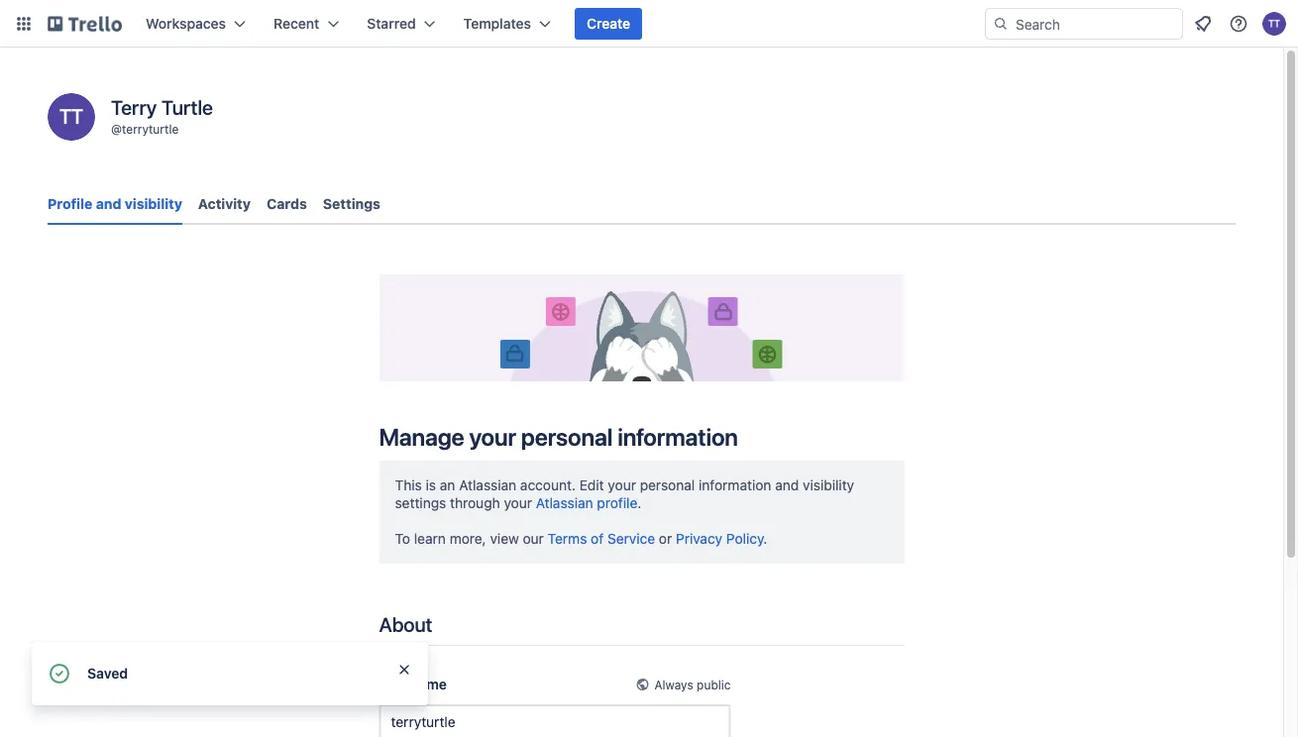 Task type: vqa. For each thing, say whether or not it's contained in the screenshot.
visibility
yes



Task type: describe. For each thing, give the bounding box(es) containing it.
this
[[395, 477, 422, 493]]

settings
[[323, 196, 380, 212]]

is
[[426, 477, 436, 493]]

and inside this is an atlassian account. edit your personal information and visibility settings through your
[[775, 477, 799, 493]]

0 notifications image
[[1191, 12, 1215, 36]]

an
[[440, 477, 455, 493]]

Username text field
[[379, 704, 731, 737]]

terryturtle
[[122, 122, 179, 136]]

public
[[697, 678, 731, 691]]

. to learn more, view our
[[395, 495, 641, 547]]

workspaces button
[[134, 8, 258, 40]]

personal inside this is an atlassian account. edit your personal information and visibility settings through your
[[640, 477, 695, 493]]

activity link
[[198, 186, 251, 222]]

visibility inside this is an atlassian account. edit your personal information and visibility settings through your
[[803, 477, 854, 493]]

manage your personal information
[[379, 423, 738, 451]]

terms of service or privacy policy .
[[548, 530, 767, 547]]

terry turtle (terryturtle) image inside the primary element
[[1262, 12, 1286, 36]]

always public
[[654, 678, 731, 691]]

privacy policy link
[[676, 530, 763, 547]]

atlassian inside this is an atlassian account. edit your personal information and visibility settings through your
[[459, 477, 516, 493]]

manage
[[379, 423, 464, 451]]

1 vertical spatial atlassian
[[536, 495, 593, 511]]

. inside the . to learn more, view our
[[638, 495, 641, 511]]

cards link
[[267, 186, 307, 222]]

0 vertical spatial personal
[[521, 423, 613, 451]]

0 horizontal spatial terry turtle (terryturtle) image
[[48, 93, 95, 141]]

view
[[490, 530, 519, 547]]

account.
[[520, 477, 576, 493]]

learn
[[414, 530, 446, 547]]

workspaces
[[146, 15, 226, 32]]

atlassian profile link
[[536, 495, 638, 511]]

atlassian profile
[[536, 495, 638, 511]]

saved
[[87, 665, 128, 682]]

templates button
[[452, 8, 563, 40]]

settings
[[395, 495, 446, 511]]



Task type: locate. For each thing, give the bounding box(es) containing it.
profile
[[48, 196, 92, 212]]

templates
[[463, 15, 531, 32]]

terry turtle (terryturtle) image left the @
[[48, 93, 95, 141]]

information
[[617, 423, 738, 451], [699, 477, 771, 493]]

and
[[96, 196, 121, 212], [775, 477, 799, 493]]

1 horizontal spatial atlassian
[[536, 495, 593, 511]]

starred
[[367, 15, 416, 32]]

. up the service
[[638, 495, 641, 511]]

terry
[[111, 95, 157, 118]]

1 horizontal spatial and
[[775, 477, 799, 493]]

1 horizontal spatial .
[[763, 530, 767, 547]]

create
[[587, 15, 630, 32]]

1 horizontal spatial personal
[[640, 477, 695, 493]]

0 vertical spatial atlassian
[[459, 477, 516, 493]]

to
[[395, 530, 410, 547]]

personal
[[521, 423, 613, 451], [640, 477, 695, 493]]

0 vertical spatial information
[[617, 423, 738, 451]]

or
[[659, 530, 672, 547]]

terms of service link
[[548, 530, 655, 547]]

0 horizontal spatial and
[[96, 196, 121, 212]]

0 horizontal spatial visibility
[[125, 196, 182, 212]]

terry turtle @ terryturtle
[[111, 95, 213, 136]]

your up through
[[469, 423, 516, 451]]

atlassian
[[459, 477, 516, 493], [536, 495, 593, 511]]

0 vertical spatial .
[[638, 495, 641, 511]]

privacy
[[676, 530, 722, 547]]

2 vertical spatial your
[[504, 495, 532, 511]]

0 vertical spatial your
[[469, 423, 516, 451]]

terry turtle (terryturtle) image right open information menu icon
[[1262, 12, 1286, 36]]

0 horizontal spatial personal
[[521, 423, 613, 451]]

profile
[[597, 495, 638, 511]]

information inside this is an atlassian account. edit your personal information and visibility settings through your
[[699, 477, 771, 493]]

turtle
[[162, 95, 213, 118]]

atlassian down "account."
[[536, 495, 593, 511]]

visibility
[[125, 196, 182, 212], [803, 477, 854, 493]]

0 vertical spatial and
[[96, 196, 121, 212]]

your down "account."
[[504, 495, 532, 511]]

this is an atlassian account. edit your personal information and visibility settings through your
[[395, 477, 854, 511]]

1 vertical spatial terry turtle (terryturtle) image
[[48, 93, 95, 141]]

your up profile on the left of the page
[[608, 477, 636, 493]]

. right privacy
[[763, 530, 767, 547]]

1 vertical spatial .
[[763, 530, 767, 547]]

primary element
[[0, 0, 1298, 48]]

more,
[[450, 530, 486, 547]]

edit
[[579, 477, 604, 493]]

back to home image
[[48, 8, 122, 40]]

.
[[638, 495, 641, 511], [763, 530, 767, 547]]

through
[[450, 495, 500, 511]]

1 horizontal spatial visibility
[[803, 477, 854, 493]]

information up the policy
[[699, 477, 771, 493]]

settings link
[[323, 186, 380, 222]]

open information menu image
[[1229, 14, 1248, 34]]

and inside profile and visibility link
[[96, 196, 121, 212]]

our
[[523, 530, 544, 547]]

1 vertical spatial your
[[608, 477, 636, 493]]

dismiss flag image
[[396, 662, 412, 678]]

1 vertical spatial personal
[[640, 477, 695, 493]]

username
[[379, 676, 447, 692]]

0 vertical spatial terry turtle (terryturtle) image
[[1262, 12, 1286, 36]]

policy
[[726, 530, 763, 547]]

1 vertical spatial information
[[699, 477, 771, 493]]

information up this is an atlassian account. edit your personal information and visibility settings through your
[[617, 423, 738, 451]]

terms
[[548, 530, 587, 547]]

personal up "account."
[[521, 423, 613, 451]]

your
[[469, 423, 516, 451], [608, 477, 636, 493], [504, 495, 532, 511]]

0 horizontal spatial .
[[638, 495, 641, 511]]

@
[[111, 122, 122, 136]]

1 horizontal spatial terry turtle (terryturtle) image
[[1262, 12, 1286, 36]]

profile and visibility
[[48, 196, 182, 212]]

cards
[[267, 196, 307, 212]]

0 horizontal spatial atlassian
[[459, 477, 516, 493]]

0 vertical spatial visibility
[[125, 196, 182, 212]]

of
[[591, 530, 604, 547]]

profile and visibility link
[[48, 186, 182, 225]]

1 vertical spatial visibility
[[803, 477, 854, 493]]

starred button
[[355, 8, 448, 40]]

activity
[[198, 196, 251, 212]]

search image
[[993, 16, 1009, 32]]

about
[[379, 612, 432, 635]]

service
[[607, 530, 655, 547]]

terry turtle (terryturtle) image
[[1262, 12, 1286, 36], [48, 93, 95, 141]]

create button
[[575, 8, 642, 40]]

1 vertical spatial and
[[775, 477, 799, 493]]

atlassian up through
[[459, 477, 516, 493]]

personal up or
[[640, 477, 695, 493]]

Search field
[[1009, 9, 1182, 39]]

always
[[654, 678, 693, 691]]

recent
[[274, 15, 319, 32]]

recent button
[[262, 8, 351, 40]]



